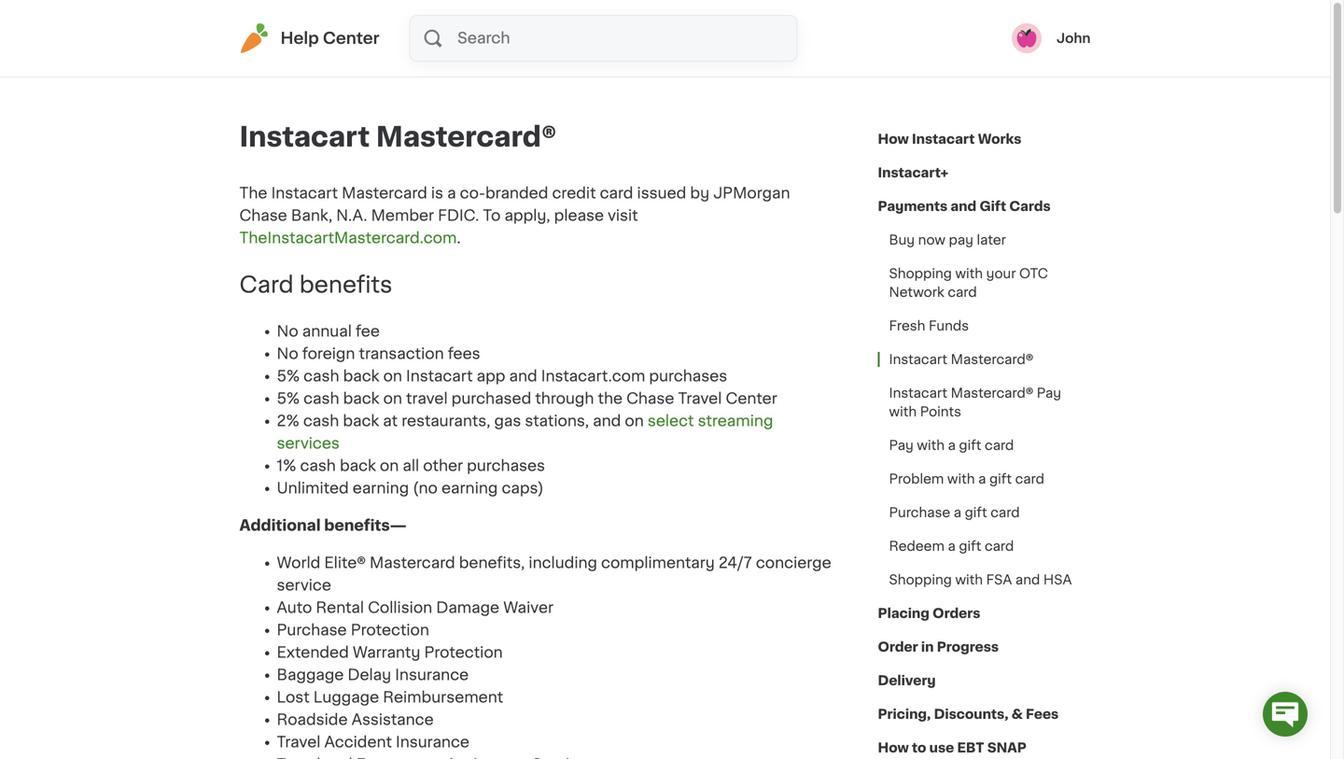 Task type: locate. For each thing, give the bounding box(es) containing it.
streaming
[[698, 414, 774, 428]]

instacart mastercard® up is
[[240, 124, 557, 150]]

1 horizontal spatial travel
[[678, 391, 722, 406]]

shopping for shopping with fsa and hsa
[[889, 573, 952, 586]]

and inside no annual fee no foreign transaction fees 5% cash back on instacart app and instacart.com purchases 5% cash back on travel purchased through the chase travel center
[[509, 369, 538, 384]]

2 how from the top
[[878, 741, 909, 754]]

instacart inside the instacart mastercard is a co-branded credit card issued by jpmorgan chase bank, n.a. member fdic. to apply, please visit theinstacartmastercard.com .
[[271, 186, 338, 201]]

in
[[922, 641, 934, 654]]

protection
[[351, 623, 429, 638], [424, 645, 503, 660]]

2 no from the top
[[277, 346, 299, 361]]

redeem a gift card
[[889, 540, 1014, 553]]

insurance
[[395, 667, 469, 682], [396, 735, 470, 750]]

warranty
[[353, 645, 421, 660]]

0 vertical spatial mastercard®
[[376, 124, 557, 150]]

how left to
[[878, 741, 909, 754]]

fsa
[[987, 573, 1013, 586]]

through
[[535, 391, 594, 406]]

earning down all
[[353, 481, 409, 496]]

at
[[383, 414, 398, 428]]

shopping with fsa and hsa
[[889, 573, 1072, 586]]

0 horizontal spatial travel
[[277, 735, 321, 750]]

world elite® mastercard benefits, including complimentary 24/7 concierge service auto rental collision damage waiver purchase protection extended warranty protection baggage delay insurance lost luggage reimbursement roadside assistance travel accident insurance
[[277, 555, 832, 750]]

1 vertical spatial how
[[878, 741, 909, 754]]

mastercard® up instacart mastercard® pay with points link
[[951, 353, 1034, 366]]

credit
[[552, 186, 596, 201]]

later
[[977, 233, 1007, 247]]

chase down the
[[240, 208, 287, 223]]

and left gift at top right
[[951, 200, 977, 213]]

0 horizontal spatial pay
[[889, 439, 914, 452]]

payments and gift cards link
[[878, 190, 1051, 223]]

travel inside no annual fee no foreign transaction fees 5% cash back on instacart app and instacart.com purchases 5% cash back on travel purchased through the chase travel center
[[678, 391, 722, 406]]

0 vertical spatial how
[[878, 133, 909, 146]]

0 vertical spatial instacart mastercard®
[[240, 124, 557, 150]]

purchases up select on the bottom of page
[[649, 369, 728, 384]]

is
[[431, 186, 444, 201]]

shopping with your otc network card
[[889, 267, 1049, 299]]

purchases inside no annual fee no foreign transaction fees 5% cash back on instacart app and instacart.com purchases 5% cash back on travel purchased through the chase travel center
[[649, 369, 728, 384]]

redeem a gift card link
[[878, 529, 1026, 563]]

gift down problem with a gift card link
[[965, 506, 988, 519]]

to
[[483, 208, 501, 223]]

1 horizontal spatial chase
[[627, 391, 675, 406]]

purchases
[[649, 369, 728, 384], [467, 458, 545, 473]]

purchase up extended
[[277, 623, 347, 638]]

1 vertical spatial 5%
[[277, 391, 300, 406]]

chase inside the instacart mastercard is a co-branded credit card issued by jpmorgan chase bank, n.a. member fdic. to apply, please visit theinstacartmastercard.com .
[[240, 208, 287, 223]]

1 vertical spatial chase
[[627, 391, 675, 406]]

mastercard inside the instacart mastercard is a co-branded credit card issued by jpmorgan chase bank, n.a. member fdic. to apply, please visit theinstacartmastercard.com .
[[342, 186, 427, 201]]

theinstacartmastercard.com
[[240, 231, 457, 246]]

n.a.
[[336, 208, 367, 223]]

assistance
[[352, 712, 434, 727]]

a inside 'pay with a gift card' link
[[948, 439, 956, 452]]

a up redeem a gift card
[[954, 506, 962, 519]]

the instacart mastercard is a co-branded credit card issued by jpmorgan chase bank, n.a. member fdic. to apply, please visit theinstacartmastercard.com .
[[240, 186, 790, 246]]

protection up warranty at the bottom of the page
[[351, 623, 429, 638]]

travel up select on the bottom of page
[[678, 391, 722, 406]]

1%
[[277, 458, 296, 473]]

5%
[[277, 369, 300, 384], [277, 391, 300, 406]]

mastercard
[[342, 186, 427, 201], [370, 555, 455, 570]]

1 vertical spatial no
[[277, 346, 299, 361]]

shopping for shopping with your otc network card
[[889, 267, 952, 280]]

and right "app"
[[509, 369, 538, 384]]

card up funds
[[948, 286, 977, 299]]

card up the fsa
[[985, 540, 1014, 553]]

1 horizontal spatial earning
[[442, 481, 498, 496]]

mastercard®
[[376, 124, 557, 150], [951, 353, 1034, 366], [951, 387, 1034, 400]]

a
[[447, 186, 456, 201], [948, 439, 956, 452], [979, 472, 986, 486], [954, 506, 962, 519], [948, 540, 956, 553]]

purchase a gift card link
[[878, 496, 1031, 529]]

0 horizontal spatial instacart mastercard®
[[240, 124, 557, 150]]

1 vertical spatial shopping
[[889, 573, 952, 586]]

1 5% from the top
[[277, 369, 300, 384]]

fees
[[1026, 708, 1059, 721]]

mastercard® for instacart mastercard® link
[[951, 353, 1034, 366]]

how for how instacart works
[[878, 133, 909, 146]]

chase inside no annual fee no foreign transaction fees 5% cash back on instacart app and instacart.com purchases 5% cash back on travel purchased through the chase travel center
[[627, 391, 675, 406]]

mastercard up member on the left top of the page
[[342, 186, 427, 201]]

0 vertical spatial purchases
[[649, 369, 728, 384]]

0 vertical spatial 5%
[[277, 369, 300, 384]]

instacart up bank,
[[271, 186, 338, 201]]

redeem
[[889, 540, 945, 553]]

center right help
[[323, 30, 380, 46]]

on up at
[[383, 391, 402, 406]]

0 vertical spatial purchase
[[889, 506, 951, 519]]

other
[[423, 458, 463, 473]]

gas
[[494, 414, 521, 428]]

1 horizontal spatial pay
[[1037, 387, 1062, 400]]

gift up problem with a gift card
[[959, 439, 982, 452]]

1 horizontal spatial center
[[726, 391, 778, 406]]

instacart mastercard® down funds
[[889, 353, 1034, 366]]

with left the fsa
[[956, 573, 983, 586]]

0 vertical spatial chase
[[240, 208, 287, 223]]

reimbursement
[[383, 690, 503, 705]]

center inside no annual fee no foreign transaction fees 5% cash back on instacart app and instacart.com purchases 5% cash back on travel purchased through the chase travel center
[[726, 391, 778, 406]]

1 vertical spatial instacart mastercard®
[[889, 353, 1034, 366]]

a down purchase a gift card
[[948, 540, 956, 553]]

baggage
[[277, 667, 344, 682]]

purchase
[[889, 506, 951, 519], [277, 623, 347, 638]]

0 vertical spatial pay
[[1037, 387, 1062, 400]]

fee
[[356, 324, 380, 339]]

0 vertical spatial shopping
[[889, 267, 952, 280]]

1 vertical spatial purchase
[[277, 623, 347, 638]]

jpmorgan
[[714, 186, 790, 201]]

with inside shopping with your otc network card
[[956, 267, 983, 280]]

card up visit
[[600, 186, 634, 201]]

2 shopping from the top
[[889, 573, 952, 586]]

with up purchase a gift card
[[948, 472, 975, 486]]

pay inside 'instacart mastercard® pay with points'
[[1037, 387, 1062, 400]]

shopping up the network
[[889, 267, 952, 280]]

on left all
[[380, 458, 399, 473]]

shopping with fsa and hsa link
[[878, 563, 1084, 597]]

0 horizontal spatial purchase
[[277, 623, 347, 638]]

24/7
[[719, 555, 752, 570]]

fresh funds link
[[878, 309, 981, 343]]

on down the transaction
[[383, 369, 402, 384]]

on inside 1% cash back on all other purchases unlimited earning (no earning caps)
[[380, 458, 399, 473]]

how instacart works link
[[878, 122, 1022, 156]]

0 horizontal spatial purchases
[[467, 458, 545, 473]]

0 vertical spatial center
[[323, 30, 380, 46]]

a up purchase a gift card
[[979, 472, 986, 486]]

a right is
[[447, 186, 456, 201]]

0 horizontal spatial earning
[[353, 481, 409, 496]]

mastercard® inside 'instacart mastercard® pay with points'
[[951, 387, 1034, 400]]

order
[[878, 641, 919, 654]]

how for how to use ebt snap
[[878, 741, 909, 754]]

pay with a gift card
[[889, 439, 1014, 452]]

0 horizontal spatial chase
[[240, 208, 287, 223]]

chase
[[240, 208, 287, 223], [627, 391, 675, 406]]

2% cash back at restaurants, gas stations, and on
[[277, 414, 648, 428]]

card
[[600, 186, 634, 201], [948, 286, 977, 299], [985, 439, 1014, 452], [1016, 472, 1045, 486], [991, 506, 1020, 519], [985, 540, 1014, 553]]

gift inside problem with a gift card link
[[990, 472, 1012, 486]]

roadside
[[277, 712, 348, 727]]

a down points
[[948, 439, 956, 452]]

gift
[[959, 439, 982, 452], [990, 472, 1012, 486], [965, 506, 988, 519], [959, 540, 982, 553]]

order in progress
[[878, 641, 999, 654]]

insurance down assistance
[[396, 735, 470, 750]]

earning down other
[[442, 481, 498, 496]]

gift up purchase a gift card
[[990, 472, 1012, 486]]

no left "annual"
[[277, 324, 299, 339]]

with left points
[[889, 405, 917, 418]]

0 vertical spatial no
[[277, 324, 299, 339]]

with left your
[[956, 267, 983, 280]]

center up the streaming
[[726, 391, 778, 406]]

no left foreign
[[277, 346, 299, 361]]

instacart up points
[[889, 387, 948, 400]]

network
[[889, 286, 945, 299]]

instacart up travel
[[406, 369, 473, 384]]

gift inside 'pay with a gift card' link
[[959, 439, 982, 452]]

earning
[[353, 481, 409, 496], [442, 481, 498, 496]]

purchases up caps) at the bottom of page
[[467, 458, 545, 473]]

points
[[920, 405, 962, 418]]

2 vertical spatial mastercard®
[[951, 387, 1034, 400]]

1 vertical spatial purchases
[[467, 458, 545, 473]]

co-
[[460, 186, 486, 201]]

a inside "purchase a gift card" link
[[954, 506, 962, 519]]

mastercard® down instacart mastercard® link
[[951, 387, 1034, 400]]

and right the fsa
[[1016, 573, 1041, 586]]

instacart mastercard® link
[[878, 343, 1045, 376]]

purchases inside 1% cash back on all other purchases unlimited earning (no earning caps)
[[467, 458, 545, 473]]

world
[[277, 555, 321, 570]]

gift up shopping with fsa and hsa
[[959, 540, 982, 553]]

2%
[[277, 414, 300, 428]]

otc
[[1020, 267, 1049, 280]]

mastercard inside world elite® mastercard benefits, including complimentary 24/7 concierge service auto rental collision damage waiver purchase protection extended warranty protection baggage delay insurance lost luggage reimbursement roadside assistance travel accident insurance
[[370, 555, 455, 570]]

1 vertical spatial mastercard®
[[951, 353, 1034, 366]]

no
[[277, 324, 299, 339], [277, 346, 299, 361]]

instacart inside 'instacart mastercard® pay with points'
[[889, 387, 948, 400]]

select
[[648, 414, 694, 428]]

gift inside "purchase a gift card" link
[[965, 506, 988, 519]]

your
[[987, 267, 1016, 280]]

card inside shopping with your otc network card
[[948, 286, 977, 299]]

mastercard for protection
[[370, 555, 455, 570]]

mastercard up collision
[[370, 555, 455, 570]]

discounts,
[[934, 708, 1009, 721]]

cards
[[1010, 200, 1051, 213]]

chase up select on the bottom of page
[[627, 391, 675, 406]]

select streaming services link
[[277, 414, 774, 451]]

0 vertical spatial mastercard
[[342, 186, 427, 201]]

protection down damage
[[424, 645, 503, 660]]

1 horizontal spatial purchase
[[889, 506, 951, 519]]

mastercard® up co-
[[376, 124, 557, 150]]

1 vertical spatial pay
[[889, 439, 914, 452]]

1 vertical spatial mastercard
[[370, 555, 455, 570]]

purchase up the redeem
[[889, 506, 951, 519]]

1 horizontal spatial purchases
[[649, 369, 728, 384]]

shopping inside shopping with fsa and hsa link
[[889, 573, 952, 586]]

Search search field
[[456, 16, 797, 61]]

buy now pay later link
[[878, 223, 1018, 257]]

1 shopping from the top
[[889, 267, 952, 280]]

shopping inside shopping with your otc network card
[[889, 267, 952, 280]]

shopping down the redeem
[[889, 573, 952, 586]]

1 vertical spatial center
[[726, 391, 778, 406]]

how up instacart+
[[878, 133, 909, 146]]

insurance up reimbursement
[[395, 667, 469, 682]]

with down points
[[917, 439, 945, 452]]

back
[[343, 369, 380, 384], [343, 391, 380, 406], [343, 414, 379, 428], [340, 458, 376, 473]]

how
[[878, 133, 909, 146], [878, 741, 909, 754]]

center
[[323, 30, 380, 46], [726, 391, 778, 406]]

elite®
[[324, 555, 366, 570]]

1 vertical spatial travel
[[277, 735, 321, 750]]

instacart up the
[[240, 124, 370, 150]]

app
[[477, 369, 506, 384]]

progress
[[937, 641, 999, 654]]

complimentary
[[601, 555, 715, 570]]

0 vertical spatial travel
[[678, 391, 722, 406]]

1 horizontal spatial instacart mastercard®
[[889, 353, 1034, 366]]

snap
[[988, 741, 1027, 754]]

branded
[[486, 186, 548, 201]]

1 how from the top
[[878, 133, 909, 146]]

travel down "roadside"
[[277, 735, 321, 750]]



Task type: vqa. For each thing, say whether or not it's contained in the screenshot.
the Meat
no



Task type: describe. For each thing, give the bounding box(es) containing it.
theinstacartmastercard.com link
[[240, 231, 457, 246]]

instacart mastercard® pay with points
[[889, 387, 1062, 418]]

with inside 'instacart mastercard® pay with points'
[[889, 405, 917, 418]]

purchased
[[452, 391, 532, 406]]

services
[[277, 436, 340, 451]]

1 no from the top
[[277, 324, 299, 339]]

instacart+ link
[[878, 156, 949, 190]]

select streaming services
[[277, 414, 774, 451]]

card inside the instacart mastercard is a co-branded credit card issued by jpmorgan chase bank, n.a. member fdic. to apply, please visit theinstacartmastercard.com .
[[600, 186, 634, 201]]

john link
[[1012, 23, 1091, 53]]

delivery
[[878, 674, 936, 687]]

mastercard® for instacart mastercard® pay with points link
[[951, 387, 1034, 400]]

2 5% from the top
[[277, 391, 300, 406]]

card benefits
[[240, 274, 393, 296]]

how instacart works
[[878, 133, 1022, 146]]

instacart mastercard® pay with points link
[[878, 376, 1091, 429]]

additional
[[240, 518, 321, 533]]

with for shopping with fsa and hsa
[[956, 573, 983, 586]]

damage
[[436, 600, 500, 615]]

on left select on the bottom of page
[[625, 414, 644, 428]]

order in progress link
[[878, 630, 999, 664]]

works
[[978, 133, 1022, 146]]

with for pay with a gift card
[[917, 439, 945, 452]]

extended
[[277, 645, 349, 660]]

member
[[371, 208, 434, 223]]

1 vertical spatial insurance
[[396, 735, 470, 750]]

with for problem with a gift card
[[948, 472, 975, 486]]

waiver
[[503, 600, 554, 615]]

by
[[690, 186, 710, 201]]

a inside the instacart mastercard is a co-branded credit card issued by jpmorgan chase bank, n.a. member fdic. to apply, please visit theinstacartmastercard.com .
[[447, 186, 456, 201]]

instacart up instacart+
[[912, 133, 975, 146]]

card up purchase a gift card
[[1016, 472, 1045, 486]]

2 earning from the left
[[442, 481, 498, 496]]

accident
[[324, 735, 392, 750]]

collision
[[368, 600, 433, 615]]

delay
[[348, 667, 391, 682]]

card
[[240, 274, 294, 296]]

1 earning from the left
[[353, 481, 409, 496]]

lost
[[277, 690, 310, 705]]

card inside "link"
[[985, 540, 1014, 553]]

benefits—
[[324, 518, 407, 533]]

user avatar image
[[1012, 23, 1042, 53]]

delivery link
[[878, 664, 936, 698]]

gift inside redeem a gift card "link"
[[959, 540, 982, 553]]

0 horizontal spatial center
[[323, 30, 380, 46]]

problem
[[889, 472, 944, 486]]

1% cash back on all other purchases unlimited earning (no earning caps)
[[277, 458, 545, 496]]

purchase a gift card
[[889, 506, 1020, 519]]

please
[[554, 208, 604, 223]]

no annual fee no foreign transaction fees 5% cash back on instacart app and instacart.com purchases 5% cash back on travel purchased through the chase travel center
[[277, 324, 778, 406]]

back inside 1% cash back on all other purchases unlimited earning (no earning caps)
[[340, 458, 376, 473]]

stations,
[[525, 414, 589, 428]]

travel inside world elite® mastercard benefits, including complimentary 24/7 concierge service auto rental collision damage waiver purchase protection extended warranty protection baggage delay insurance lost luggage reimbursement roadside assistance travel accident insurance
[[277, 735, 321, 750]]

unlimited
[[277, 481, 349, 496]]

additional benefits—
[[240, 518, 407, 533]]

transaction
[[359, 346, 444, 361]]

benefits
[[300, 274, 393, 296]]

all
[[403, 458, 419, 473]]

buy
[[889, 233, 915, 247]]

card down problem with a gift card link
[[991, 506, 1020, 519]]

fees
[[448, 346, 481, 361]]

purchase inside world elite® mastercard benefits, including complimentary 24/7 concierge service auto rental collision damage waiver purchase protection extended warranty protection baggage delay insurance lost luggage reimbursement roadside assistance travel accident insurance
[[277, 623, 347, 638]]

apply,
[[505, 208, 551, 223]]

instacart inside no annual fee no foreign transaction fees 5% cash back on instacart app and instacart.com purchases 5% cash back on travel purchased through the chase travel center
[[406, 369, 473, 384]]

instacart+
[[878, 166, 949, 179]]

pricing, discounts, & fees link
[[878, 698, 1059, 731]]

pay inside 'pay with a gift card' link
[[889, 439, 914, 452]]

mastercard for member
[[342, 186, 427, 201]]

hsa
[[1044, 573, 1072, 586]]

use
[[930, 741, 955, 754]]

purchase inside "purchase a gift card" link
[[889, 506, 951, 519]]

john
[[1057, 32, 1091, 45]]

0 vertical spatial insurance
[[395, 667, 469, 682]]

how to use ebt snap
[[878, 741, 1027, 754]]

orders
[[933, 607, 981, 620]]

pay with a gift card link
[[878, 429, 1026, 462]]

and down "the"
[[593, 414, 621, 428]]

pay
[[949, 233, 974, 247]]

card down instacart mastercard® pay with points link
[[985, 439, 1014, 452]]

(no
[[413, 481, 438, 496]]

1 vertical spatial protection
[[424, 645, 503, 660]]

shopping with your otc network card link
[[878, 257, 1091, 309]]

bank,
[[291, 208, 333, 223]]

travel
[[406, 391, 448, 406]]

fresh funds
[[889, 319, 969, 332]]

placing
[[878, 607, 930, 620]]

visit
[[608, 208, 638, 223]]

.
[[457, 231, 461, 246]]

to
[[912, 741, 927, 754]]

cash inside 1% cash back on all other purchases unlimited earning (no earning caps)
[[300, 458, 336, 473]]

a inside redeem a gift card "link"
[[948, 540, 956, 553]]

0 vertical spatial protection
[[351, 623, 429, 638]]

including
[[529, 555, 598, 570]]

the
[[240, 186, 268, 201]]

concierge
[[756, 555, 832, 570]]

payments
[[878, 200, 948, 213]]

benefits,
[[459, 555, 525, 570]]

caps)
[[502, 481, 544, 496]]

help center
[[281, 30, 380, 46]]

fresh
[[889, 319, 926, 332]]

a inside problem with a gift card link
[[979, 472, 986, 486]]

with for shopping with your otc network card
[[956, 267, 983, 280]]

gift
[[980, 200, 1007, 213]]

buy now pay later
[[889, 233, 1007, 247]]

instacart down fresh funds link
[[889, 353, 948, 366]]

service
[[277, 578, 331, 593]]

placing orders
[[878, 607, 981, 620]]

instacart image
[[240, 23, 269, 53]]

pricing,
[[878, 708, 931, 721]]



